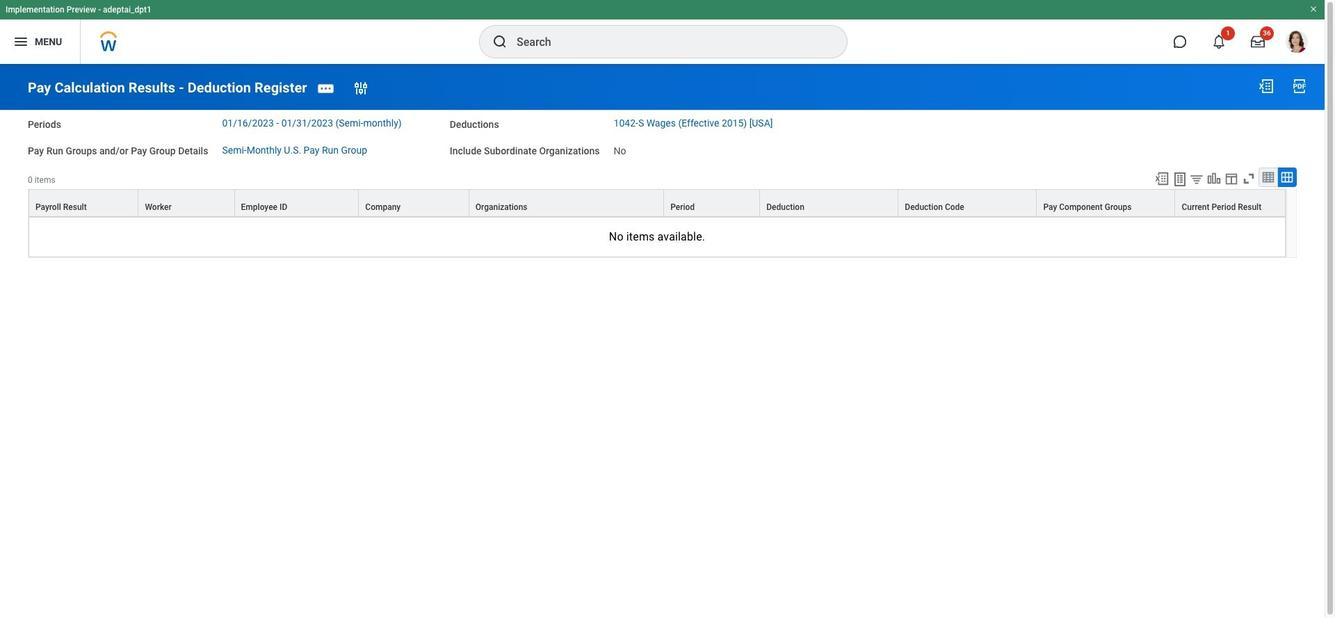 Task type: locate. For each thing, give the bounding box(es) containing it.
fullscreen image
[[1242, 171, 1257, 187]]

select to filter grid data image
[[1189, 172, 1205, 187]]

justify image
[[13, 33, 29, 50]]

notifications large image
[[1212, 35, 1226, 49]]

export to excel image
[[1258, 78, 1275, 95], [1155, 171, 1170, 187]]

click to view/edit grid preferences image
[[1224, 171, 1239, 187]]

1 vertical spatial export to excel image
[[1155, 171, 1170, 187]]

row
[[29, 189, 1286, 217]]

export to excel image left the view printable version (pdf) image
[[1258, 78, 1275, 95]]

profile logan mcneil image
[[1286, 31, 1308, 56]]

0 horizontal spatial export to excel image
[[1155, 171, 1170, 187]]

export to excel image left export to worksheets icon
[[1155, 171, 1170, 187]]

1 horizontal spatial export to excel image
[[1258, 78, 1275, 95]]

pay calculation results -  deduction register element
[[28, 79, 307, 96]]

main content
[[0, 64, 1325, 271]]

toolbar
[[1148, 168, 1297, 189]]

0 vertical spatial export to excel image
[[1258, 78, 1275, 95]]

banner
[[0, 0, 1325, 64]]

search image
[[492, 33, 508, 50]]

Search Workday  search field
[[517, 26, 819, 57]]



Task type: describe. For each thing, give the bounding box(es) containing it.
pay calculation results -  deduction register - expand/collapse chart image
[[1207, 171, 1222, 187]]

export to worksheets image
[[1172, 171, 1189, 188]]

table image
[[1262, 171, 1276, 184]]

change selection image
[[352, 80, 369, 97]]

export to excel image for export to worksheets icon
[[1155, 171, 1170, 187]]

export to excel image for the view printable version (pdf) image
[[1258, 78, 1275, 95]]

expand table image
[[1281, 171, 1294, 184]]

close environment banner image
[[1310, 5, 1318, 13]]

view printable version (pdf) image
[[1292, 78, 1308, 95]]

inbox large image
[[1251, 35, 1265, 49]]



Task type: vqa. For each thing, say whether or not it's contained in the screenshot.
tab panel
no



